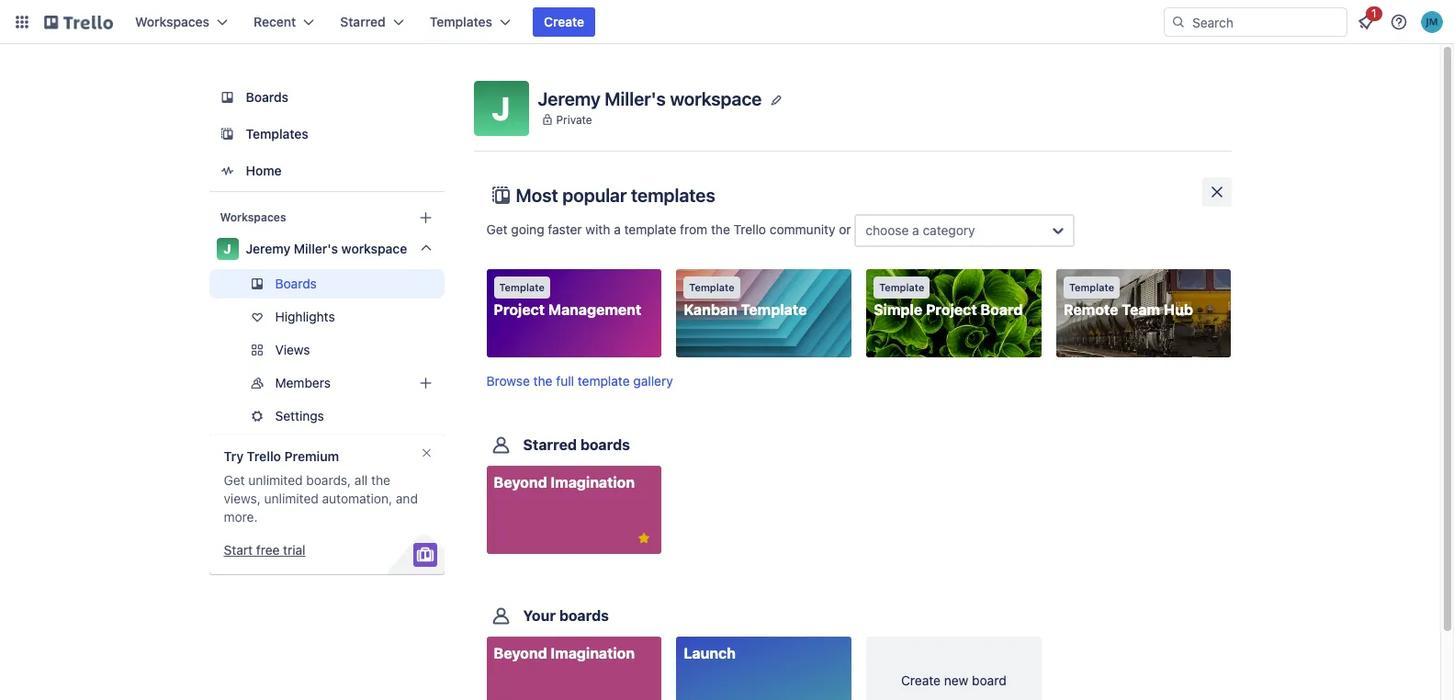 Task type: vqa. For each thing, say whether or not it's contained in the screenshot.
'Trello'
yes



Task type: locate. For each thing, give the bounding box(es) containing it.
1 vertical spatial imagination
[[551, 646, 635, 662]]

0 vertical spatial beyond imagination
[[494, 474, 635, 491]]

0 vertical spatial workspaces
[[135, 14, 210, 29]]

j inside button
[[492, 89, 511, 127]]

1 horizontal spatial a
[[913, 222, 920, 238]]

1 horizontal spatial project
[[926, 301, 978, 318]]

0 vertical spatial imagination
[[551, 474, 635, 491]]

1 vertical spatial templates
[[246, 126, 309, 142]]

get inside the try trello premium get unlimited boards, all the views, unlimited automation, and more.
[[224, 472, 245, 488]]

board
[[972, 673, 1007, 689]]

create inside button
[[544, 14, 585, 29]]

template inside template simple project board
[[880, 281, 925, 293]]

imagination
[[551, 474, 635, 491], [551, 646, 635, 662]]

the right all
[[371, 472, 391, 488]]

starred
[[340, 14, 386, 29], [523, 437, 577, 453]]

unlimited down boards,
[[264, 491, 319, 506]]

beyond down your
[[494, 646, 547, 662]]

unlimited up views, on the left bottom
[[248, 472, 303, 488]]

boards right your
[[560, 608, 609, 624]]

1 horizontal spatial jeremy miller's workspace
[[538, 88, 762, 109]]

template
[[625, 221, 677, 237], [578, 373, 630, 389]]

1 horizontal spatial create
[[902, 673, 941, 689]]

try
[[224, 449, 244, 464]]

get up views, on the left bottom
[[224, 472, 245, 488]]

1 vertical spatial beyond imagination
[[494, 646, 635, 662]]

trello
[[734, 221, 767, 237], [247, 449, 281, 464]]

your boards
[[523, 608, 609, 624]]

from
[[680, 221, 708, 237]]

jeremy miller's workspace
[[538, 88, 762, 109], [246, 241, 407, 256]]

template for simple
[[880, 281, 925, 293]]

1 horizontal spatial get
[[487, 221, 508, 237]]

1 vertical spatial unlimited
[[264, 491, 319, 506]]

0 horizontal spatial create
[[544, 14, 585, 29]]

templates right the starred popup button at the top left of page
[[430, 14, 493, 29]]

0 horizontal spatial a
[[614, 221, 621, 237]]

0 vertical spatial beyond imagination link
[[487, 466, 662, 554]]

1 horizontal spatial miller's
[[605, 88, 666, 109]]

a right choose
[[913, 222, 920, 238]]

boards link
[[209, 81, 444, 114], [209, 269, 444, 299]]

template right full
[[578, 373, 630, 389]]

0 vertical spatial beyond
[[494, 474, 547, 491]]

imagination down starred boards
[[551, 474, 635, 491]]

the
[[711, 221, 731, 237], [534, 373, 553, 389], [371, 472, 391, 488]]

views,
[[224, 491, 261, 506]]

create
[[544, 14, 585, 29], [902, 673, 941, 689]]

new
[[945, 673, 969, 689]]

template up remote at the top
[[1070, 281, 1115, 293]]

1 vertical spatial miller's
[[294, 241, 338, 256]]

templates
[[430, 14, 493, 29], [246, 126, 309, 142]]

j button
[[474, 81, 529, 136]]

browse the full template gallery link
[[487, 373, 673, 389]]

most
[[516, 185, 558, 206]]

views link
[[209, 335, 444, 365]]

imagination down your boards
[[551, 646, 635, 662]]

starred down full
[[523, 437, 577, 453]]

0 horizontal spatial starred
[[340, 14, 386, 29]]

members link
[[209, 369, 444, 398]]

1 vertical spatial create
[[902, 673, 941, 689]]

0 horizontal spatial trello
[[247, 449, 281, 464]]

jeremy miller (jeremymiller198) image
[[1422, 11, 1444, 33]]

0 vertical spatial trello
[[734, 221, 767, 237]]

jeremy miller's workspace up the highlights 'link'
[[246, 241, 407, 256]]

jeremy
[[538, 88, 601, 109], [246, 241, 291, 256]]

browse
[[487, 373, 530, 389]]

members
[[275, 375, 331, 391]]

1 vertical spatial workspaces
[[220, 210, 286, 224]]

boards,
[[306, 472, 351, 488]]

1 horizontal spatial j
[[492, 89, 511, 127]]

2 beyond imagination link from the top
[[487, 637, 662, 700]]

0 vertical spatial unlimited
[[248, 472, 303, 488]]

home
[[246, 163, 282, 178]]

template up kanban
[[690, 281, 735, 293]]

the left full
[[534, 373, 553, 389]]

template for remote
[[1070, 281, 1115, 293]]

boards for second boards link from the top
[[275, 276, 317, 291]]

workspace down primary element on the top of page
[[670, 88, 762, 109]]

template inside template project management
[[500, 281, 545, 293]]

1 vertical spatial boards link
[[209, 269, 444, 299]]

template down "going"
[[500, 281, 545, 293]]

1 imagination from the top
[[551, 474, 635, 491]]

0 horizontal spatial get
[[224, 472, 245, 488]]

template remote team hub
[[1064, 281, 1194, 318]]

0 vertical spatial boards
[[246, 89, 289, 105]]

beyond imagination link down your boards
[[487, 637, 662, 700]]

1 horizontal spatial starred
[[523, 437, 577, 453]]

or
[[839, 221, 852, 237]]

project up browse
[[494, 301, 545, 318]]

jeremy up the highlights in the top of the page
[[246, 241, 291, 256]]

the for try trello premium get unlimited boards, all the views, unlimited automation, and more.
[[371, 472, 391, 488]]

launch
[[684, 646, 736, 662]]

1 vertical spatial jeremy miller's workspace
[[246, 241, 407, 256]]

template up simple
[[880, 281, 925, 293]]

2 imagination from the top
[[551, 646, 635, 662]]

get
[[487, 221, 508, 237], [224, 472, 245, 488]]

0 horizontal spatial project
[[494, 301, 545, 318]]

beyond
[[494, 474, 547, 491], [494, 646, 547, 662]]

your
[[523, 608, 556, 624]]

boards link up templates link
[[209, 81, 444, 114]]

a
[[614, 221, 621, 237], [913, 222, 920, 238]]

0 horizontal spatial workspace
[[342, 241, 407, 256]]

1 horizontal spatial jeremy
[[538, 88, 601, 109]]

unlimited
[[248, 472, 303, 488], [264, 491, 319, 506]]

the inside the try trello premium get unlimited boards, all the views, unlimited automation, and more.
[[371, 472, 391, 488]]

going
[[511, 221, 545, 237]]

get left "going"
[[487, 221, 508, 237]]

1 vertical spatial starred
[[523, 437, 577, 453]]

workspaces
[[135, 14, 210, 29], [220, 210, 286, 224]]

j
[[492, 89, 511, 127], [224, 241, 231, 256]]

boards for second boards link from the bottom
[[246, 89, 289, 105]]

1 vertical spatial beyond imagination link
[[487, 637, 662, 700]]

hub
[[1164, 301, 1194, 318]]

0 vertical spatial boards link
[[209, 81, 444, 114]]

0 horizontal spatial the
[[371, 472, 391, 488]]

j left private
[[492, 89, 511, 127]]

start
[[224, 542, 253, 558]]

0 vertical spatial miller's
[[605, 88, 666, 109]]

template
[[500, 281, 545, 293], [690, 281, 735, 293], [880, 281, 925, 293], [1070, 281, 1115, 293], [741, 301, 807, 318]]

0 vertical spatial create
[[544, 14, 585, 29]]

templates link
[[209, 118, 444, 151]]

beyond imagination
[[494, 474, 635, 491], [494, 646, 635, 662]]

team
[[1122, 301, 1161, 318]]

add image
[[415, 372, 437, 394]]

0 vertical spatial jeremy miller's workspace
[[538, 88, 762, 109]]

1 vertical spatial the
[[534, 373, 553, 389]]

starred inside popup button
[[340, 14, 386, 29]]

2 boards link from the top
[[209, 269, 444, 299]]

beyond imagination down your boards
[[494, 646, 635, 662]]

0 vertical spatial the
[[711, 221, 731, 237]]

workspaces button
[[124, 7, 239, 37]]

recent button
[[243, 7, 326, 37]]

trello right try at the bottom of page
[[247, 449, 281, 464]]

0 horizontal spatial jeremy
[[246, 241, 291, 256]]

trello left community
[[734, 221, 767, 237]]

back to home image
[[44, 7, 113, 37]]

0 vertical spatial template
[[625, 221, 677, 237]]

0 horizontal spatial j
[[224, 241, 231, 256]]

jeremy miller's workspace up private
[[538, 88, 762, 109]]

0 vertical spatial templates
[[430, 14, 493, 29]]

0 vertical spatial j
[[492, 89, 511, 127]]

1 horizontal spatial workspace
[[670, 88, 762, 109]]

project left board
[[926, 301, 978, 318]]

0 horizontal spatial jeremy miller's workspace
[[246, 241, 407, 256]]

2 horizontal spatial the
[[711, 221, 731, 237]]

starred right recent dropdown button
[[340, 14, 386, 29]]

boards link up the highlights 'link'
[[209, 269, 444, 299]]

highlights link
[[209, 302, 444, 332]]

1 vertical spatial get
[[224, 472, 245, 488]]

j down home icon
[[224, 241, 231, 256]]

all
[[355, 472, 368, 488]]

the right from
[[711, 221, 731, 237]]

1 vertical spatial trello
[[247, 449, 281, 464]]

1 beyond from the top
[[494, 474, 547, 491]]

1 vertical spatial boards
[[560, 608, 609, 624]]

and
[[396, 491, 418, 506]]

1 horizontal spatial workspaces
[[220, 210, 286, 224]]

boards
[[581, 437, 630, 453], [560, 608, 609, 624]]

template inside template remote team hub
[[1070, 281, 1115, 293]]

2 project from the left
[[926, 301, 978, 318]]

2 vertical spatial the
[[371, 472, 391, 488]]

a right with
[[614, 221, 621, 237]]

1 horizontal spatial templates
[[430, 14, 493, 29]]

workspaces inside workspaces popup button
[[135, 14, 210, 29]]

template simple project board
[[874, 281, 1023, 318]]

workspace
[[670, 88, 762, 109], [342, 241, 407, 256]]

0 vertical spatial starred
[[340, 14, 386, 29]]

boards down browse the full template gallery
[[581, 437, 630, 453]]

0 horizontal spatial workspaces
[[135, 14, 210, 29]]

trial
[[283, 542, 306, 558]]

template project management
[[494, 281, 642, 318]]

boards up the highlights in the top of the page
[[275, 276, 317, 291]]

miller's
[[605, 88, 666, 109], [294, 241, 338, 256]]

workspace up the highlights 'link'
[[342, 241, 407, 256]]

1 beyond imagination link from the top
[[487, 466, 662, 554]]

boards right "board" icon
[[246, 89, 289, 105]]

boards
[[246, 89, 289, 105], [275, 276, 317, 291]]

jeremy up private
[[538, 88, 601, 109]]

template for kanban
[[690, 281, 735, 293]]

settings link
[[209, 402, 444, 431]]

templates up home
[[246, 126, 309, 142]]

project
[[494, 301, 545, 318], [926, 301, 978, 318]]

beyond imagination link down starred boards
[[487, 466, 662, 554]]

beyond imagination down starred boards
[[494, 474, 635, 491]]

0 vertical spatial boards
[[581, 437, 630, 453]]

beyond imagination link
[[487, 466, 662, 554], [487, 637, 662, 700]]

highlights
[[275, 309, 335, 324]]

1 vertical spatial beyond
[[494, 646, 547, 662]]

1 project from the left
[[494, 301, 545, 318]]

template down templates
[[625, 221, 677, 237]]

1 vertical spatial boards
[[275, 276, 317, 291]]

0 vertical spatial workspace
[[670, 88, 762, 109]]

beyond down starred boards
[[494, 474, 547, 491]]



Task type: describe. For each thing, give the bounding box(es) containing it.
board
[[981, 301, 1023, 318]]

more.
[[224, 509, 258, 525]]

create for create
[[544, 14, 585, 29]]

launch link
[[677, 637, 852, 700]]

with
[[586, 221, 611, 237]]

search image
[[1172, 15, 1187, 29]]

template kanban template
[[684, 281, 807, 318]]

template for project
[[500, 281, 545, 293]]

1 vertical spatial jeremy
[[246, 241, 291, 256]]

1 horizontal spatial the
[[534, 373, 553, 389]]

management
[[549, 301, 642, 318]]

premium
[[284, 449, 339, 464]]

settings
[[275, 408, 324, 424]]

kanban
[[684, 301, 738, 318]]

starred boards
[[523, 437, 630, 453]]

community
[[770, 221, 836, 237]]

create a workspace image
[[415, 207, 437, 229]]

home image
[[216, 160, 238, 182]]

open information menu image
[[1391, 13, 1409, 31]]

1 horizontal spatial trello
[[734, 221, 767, 237]]

popular
[[563, 185, 627, 206]]

recent
[[254, 14, 296, 29]]

create button
[[533, 7, 596, 37]]

Search field
[[1187, 8, 1347, 36]]

browse the full template gallery
[[487, 373, 673, 389]]

free
[[256, 542, 280, 558]]

2 beyond imagination from the top
[[494, 646, 635, 662]]

template board image
[[216, 123, 238, 145]]

trello inside the try trello premium get unlimited boards, all the views, unlimited automation, and more.
[[247, 449, 281, 464]]

automation,
[[322, 491, 393, 506]]

full
[[556, 373, 574, 389]]

templates
[[631, 185, 716, 206]]

faster
[[548, 221, 582, 237]]

start free trial
[[224, 542, 306, 558]]

1 boards link from the top
[[209, 81, 444, 114]]

boards for your boards
[[560, 608, 609, 624]]

1 beyond imagination from the top
[[494, 474, 635, 491]]

starred button
[[329, 7, 415, 37]]

project inside template project management
[[494, 301, 545, 318]]

create new board
[[902, 673, 1007, 689]]

boards for starred boards
[[581, 437, 630, 453]]

board image
[[216, 86, 238, 108]]

starred for starred boards
[[523, 437, 577, 453]]

home link
[[209, 154, 444, 187]]

most popular templates
[[516, 185, 716, 206]]

1 vertical spatial j
[[224, 241, 231, 256]]

private
[[556, 113, 593, 126]]

0 horizontal spatial miller's
[[294, 241, 338, 256]]

1 vertical spatial template
[[578, 373, 630, 389]]

start free trial button
[[224, 541, 306, 560]]

primary element
[[0, 0, 1455, 44]]

try trello premium get unlimited boards, all the views, unlimited automation, and more.
[[224, 449, 418, 525]]

templates inside popup button
[[430, 14, 493, 29]]

choose
[[866, 222, 909, 238]]

templates button
[[419, 7, 522, 37]]

get going faster with a template from the trello community or
[[487, 221, 855, 237]]

gallery
[[634, 373, 673, 389]]

views
[[275, 342, 310, 358]]

remote
[[1064, 301, 1119, 318]]

1 vertical spatial workspace
[[342, 241, 407, 256]]

2 beyond from the top
[[494, 646, 547, 662]]

1 notification image
[[1356, 11, 1378, 33]]

choose a category
[[866, 222, 976, 238]]

simple
[[874, 301, 923, 318]]

project inside template simple project board
[[926, 301, 978, 318]]

template right kanban
[[741, 301, 807, 318]]

the for get going faster with a template from the trello community or
[[711, 221, 731, 237]]

create for create new board
[[902, 673, 941, 689]]

0 horizontal spatial templates
[[246, 126, 309, 142]]

category
[[923, 222, 976, 238]]

0 vertical spatial jeremy
[[538, 88, 601, 109]]

starred for starred
[[340, 14, 386, 29]]

click to unstar this board. it will be removed from your starred list. image
[[636, 531, 653, 547]]

0 vertical spatial get
[[487, 221, 508, 237]]



